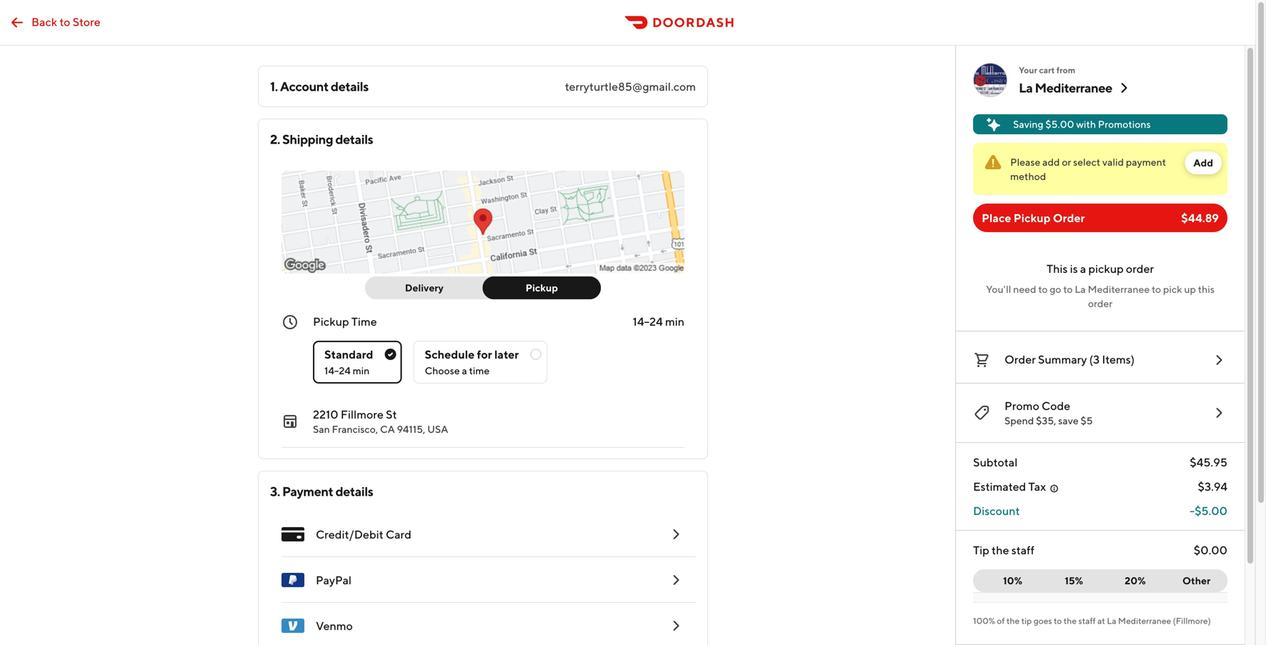 Task type: vqa. For each thing, say whether or not it's contained in the screenshot.
$1 to the right
no



Task type: describe. For each thing, give the bounding box(es) containing it.
20% button
[[1105, 570, 1167, 592]]

summary
[[1038, 353, 1087, 366]]

100% of the tip goes to the staff at la mediterranee (fillmore)
[[973, 616, 1211, 626]]

choose
[[425, 365, 460, 377]]

1. account details
[[270, 79, 369, 94]]

(3
[[1090, 353, 1100, 366]]

1 horizontal spatial 14–24 min
[[633, 315, 685, 328]]

up
[[1185, 283, 1196, 295]]

0 vertical spatial a
[[1080, 262, 1086, 276]]

discount
[[973, 504, 1020, 518]]

paypal
[[316, 574, 352, 587]]

other
[[1183, 575, 1211, 587]]

option group containing standard
[[313, 329, 685, 384]]

add new payment method image for credit/debit card
[[668, 526, 685, 543]]

1. account
[[270, 79, 329, 94]]

of
[[997, 616, 1005, 626]]

subtotal
[[973, 456, 1018, 469]]

order inside you'll need to go to la mediterranee to pick up this order
[[1088, 298, 1113, 309]]

2 vertical spatial mediterranee
[[1118, 616, 1172, 626]]

with
[[1077, 118, 1096, 130]]

details for 2. shipping details
[[335, 132, 373, 147]]

0 horizontal spatial 14–24 min
[[324, 365, 370, 377]]

Delivery radio
[[365, 277, 492, 299]]

need
[[1014, 283, 1037, 295]]

promotions
[[1098, 118, 1151, 130]]

code
[[1042, 399, 1071, 413]]

store
[[73, 15, 101, 29]]

order summary (3 items) button
[[973, 349, 1228, 372]]

20%
[[1125, 575, 1146, 587]]

1 horizontal spatial staff
[[1079, 616, 1096, 626]]

choose a time
[[425, 365, 490, 377]]

tip amount option group
[[973, 570, 1228, 592]]

add button
[[1185, 152, 1222, 174]]

credit/debit
[[316, 528, 384, 541]]

la mediterranee
[[1019, 80, 1113, 95]]

delivery or pickup selector option group
[[365, 277, 601, 299]]

this
[[1198, 283, 1215, 295]]

st
[[386, 408, 397, 421]]

valid
[[1103, 156, 1124, 168]]

2. shipping details
[[270, 132, 373, 147]]

to left pick
[[1152, 283, 1161, 295]]

to right 'go'
[[1064, 283, 1073, 295]]

pickup for pickup time
[[313, 315, 349, 328]]

0 vertical spatial pickup
[[1014, 211, 1051, 225]]

show menu image
[[282, 523, 304, 546]]

0 horizontal spatial staff
[[1012, 544, 1035, 557]]

place pickup order
[[982, 211, 1085, 225]]

to left 'go'
[[1039, 283, 1048, 295]]

schedule
[[425, 348, 475, 361]]

san
[[313, 423, 330, 435]]

order summary (3 items)
[[1005, 353, 1135, 366]]

$5.00 for saving
[[1046, 118, 1075, 130]]

back to store
[[31, 15, 101, 29]]

-
[[1190, 504, 1195, 518]]

back to store link
[[0, 8, 109, 37]]

for
[[477, 348, 492, 361]]

venmo
[[316, 619, 353, 633]]

10%
[[1003, 575, 1023, 587]]

estimated
[[973, 480, 1026, 494]]

later
[[495, 348, 519, 361]]

is
[[1070, 262, 1078, 276]]

details for 1. account details
[[331, 79, 369, 94]]

2210
[[313, 408, 338, 421]]

tip
[[973, 544, 990, 557]]

0 vertical spatial mediterranee
[[1035, 80, 1113, 95]]

(fillmore)
[[1173, 616, 1211, 626]]

terryturtle85@gmail.com
[[565, 80, 696, 93]]

min inside option group
[[353, 365, 370, 377]]

items)
[[1102, 353, 1135, 366]]

2210 fillmore st san francisco,  ca 94115,  usa
[[313, 408, 448, 435]]

$0.00
[[1194, 544, 1228, 557]]

$44.89
[[1182, 211, 1219, 225]]

promo
[[1005, 399, 1040, 413]]

schedule for later
[[425, 348, 519, 361]]

saving $5.00 with promotions button
[[973, 114, 1228, 134]]

15% button
[[1043, 570, 1105, 592]]

promo code spend $35, save $5
[[1005, 399, 1093, 427]]

credit/debit card
[[316, 528, 412, 541]]

the right of
[[1007, 616, 1020, 626]]

tip the staff
[[973, 544, 1035, 557]]

you'll need to go to la mediterranee to pick up this order
[[986, 283, 1215, 309]]



Task type: locate. For each thing, give the bounding box(es) containing it.
at
[[1098, 616, 1106, 626]]

time
[[469, 365, 490, 377]]

3. payment
[[270, 484, 333, 499]]

save
[[1059, 415, 1079, 427]]

0 horizontal spatial order
[[1005, 353, 1036, 366]]

details right 2. shipping
[[335, 132, 373, 147]]

status
[[973, 143, 1228, 195]]

the right tip at the right bottom of the page
[[992, 544, 1009, 557]]

back
[[31, 15, 57, 29]]

2 add new payment method image from the top
[[668, 572, 685, 589]]

menu containing credit/debit card
[[270, 512, 696, 645]]

menu
[[270, 512, 696, 645]]

select
[[1074, 156, 1101, 168]]

this
[[1047, 262, 1068, 276]]

0 horizontal spatial a
[[462, 365, 467, 377]]

mediterranee down from
[[1035, 80, 1113, 95]]

pickup time
[[313, 315, 377, 328]]

$5.00 inside button
[[1046, 118, 1075, 130]]

1 vertical spatial add new payment method image
[[668, 572, 685, 589]]

saving
[[1013, 118, 1044, 130]]

add
[[1043, 156, 1060, 168]]

0 vertical spatial 14–24 min
[[633, 315, 685, 328]]

order inside button
[[1005, 353, 1036, 366]]

please
[[1011, 156, 1041, 168]]

you'll
[[986, 283, 1012, 295]]

time
[[351, 315, 377, 328]]

la down your
[[1019, 80, 1033, 95]]

Pickup radio
[[483, 277, 601, 299]]

0 horizontal spatial min
[[353, 365, 370, 377]]

94115,
[[397, 423, 425, 435]]

pickup inside pickup radio
[[526, 282, 558, 294]]

pickup
[[1014, 211, 1051, 225], [526, 282, 558, 294], [313, 315, 349, 328]]

please add or select valid payment method
[[1011, 156, 1166, 182]]

details
[[331, 79, 369, 94], [335, 132, 373, 147], [336, 484, 373, 499]]

order right pickup
[[1126, 262, 1154, 276]]

0 horizontal spatial 14–24
[[324, 365, 351, 377]]

1 vertical spatial order
[[1005, 353, 1036, 366]]

0 vertical spatial 14–24
[[633, 315, 663, 328]]

la
[[1019, 80, 1033, 95], [1075, 283, 1086, 295], [1107, 616, 1117, 626]]

2 vertical spatial pickup
[[313, 315, 349, 328]]

1 horizontal spatial min
[[665, 315, 685, 328]]

or
[[1062, 156, 1072, 168]]

to right goes at the bottom
[[1054, 616, 1062, 626]]

1 vertical spatial 14–24
[[324, 365, 351, 377]]

goes
[[1034, 616, 1052, 626]]

la right at
[[1107, 616, 1117, 626]]

$5.00 for -
[[1195, 504, 1228, 518]]

add new payment method image
[[668, 618, 685, 635]]

staff up 10% at right
[[1012, 544, 1035, 557]]

min
[[665, 315, 685, 328], [353, 365, 370, 377]]

0 vertical spatial details
[[331, 79, 369, 94]]

$5.00
[[1046, 118, 1075, 130], [1195, 504, 1228, 518]]

card
[[386, 528, 412, 541]]

ca
[[380, 423, 395, 435]]

the right goes at the bottom
[[1064, 616, 1077, 626]]

1 vertical spatial a
[[462, 365, 467, 377]]

from
[[1057, 65, 1076, 75]]

mediterranee inside you'll need to go to la mediterranee to pick up this order
[[1088, 283, 1150, 295]]

status containing please add or select valid payment method
[[973, 143, 1228, 195]]

your
[[1019, 65, 1038, 75]]

2 horizontal spatial pickup
[[1014, 211, 1051, 225]]

cart
[[1039, 65, 1055, 75]]

1 vertical spatial staff
[[1079, 616, 1096, 626]]

saving $5.00 with promotions
[[1013, 118, 1151, 130]]

10% button
[[973, 570, 1044, 592]]

a right is at the top
[[1080, 262, 1086, 276]]

14–24 min
[[633, 315, 685, 328], [324, 365, 370, 377]]

$35,
[[1036, 415, 1057, 427]]

details for 3. payment details
[[336, 484, 373, 499]]

spend
[[1005, 415, 1034, 427]]

$5
[[1081, 415, 1093, 427]]

your cart from
[[1019, 65, 1076, 75]]

la down is at the top
[[1075, 283, 1086, 295]]

mediterranee down pickup
[[1088, 283, 1150, 295]]

pick
[[1163, 283, 1183, 295]]

0 horizontal spatial $5.00
[[1046, 118, 1075, 130]]

0 vertical spatial add new payment method image
[[668, 526, 685, 543]]

order left the summary
[[1005, 353, 1036, 366]]

0 horizontal spatial pickup
[[313, 315, 349, 328]]

order down this is a pickup order
[[1088, 298, 1113, 309]]

None radio
[[313, 341, 402, 384], [413, 341, 548, 384], [313, 341, 402, 384], [413, 341, 548, 384]]

a
[[1080, 262, 1086, 276], [462, 365, 467, 377]]

1 horizontal spatial order
[[1053, 211, 1085, 225]]

order up is at the top
[[1053, 211, 1085, 225]]

2. shipping
[[270, 132, 333, 147]]

method
[[1011, 170, 1046, 182]]

pickup for pickup
[[526, 282, 558, 294]]

mediterranee
[[1035, 80, 1113, 95], [1088, 283, 1150, 295], [1118, 616, 1172, 626]]

1 horizontal spatial 14–24
[[633, 315, 663, 328]]

details right 1. account
[[331, 79, 369, 94]]

0 horizontal spatial la
[[1019, 80, 1033, 95]]

$5.00 down $3.94
[[1195, 504, 1228, 518]]

1 vertical spatial la
[[1075, 283, 1086, 295]]

add new payment method image for paypal
[[668, 572, 685, 589]]

1 vertical spatial details
[[335, 132, 373, 147]]

0 horizontal spatial order
[[1088, 298, 1113, 309]]

$3.94
[[1198, 480, 1228, 494]]

fillmore
[[341, 408, 384, 421]]

pickup
[[1089, 262, 1124, 276]]

a left time
[[462, 365, 467, 377]]

payment
[[1126, 156, 1166, 168]]

1 horizontal spatial order
[[1126, 262, 1154, 276]]

1 vertical spatial pickup
[[526, 282, 558, 294]]

1 vertical spatial $5.00
[[1195, 504, 1228, 518]]

standard
[[324, 348, 373, 361]]

la mediterranee link
[[1019, 79, 1133, 96]]

0 vertical spatial $5.00
[[1046, 118, 1075, 130]]

14–24
[[633, 315, 663, 328], [324, 365, 351, 377]]

1 horizontal spatial a
[[1080, 262, 1086, 276]]

3. payment details
[[270, 484, 373, 499]]

go
[[1050, 283, 1062, 295]]

0 vertical spatial staff
[[1012, 544, 1035, 557]]

order
[[1126, 262, 1154, 276], [1088, 298, 1113, 309]]

1 vertical spatial mediterranee
[[1088, 283, 1150, 295]]

add new payment method image
[[668, 526, 685, 543], [668, 572, 685, 589]]

1 horizontal spatial pickup
[[526, 282, 558, 294]]

2 horizontal spatial la
[[1107, 616, 1117, 626]]

15%
[[1065, 575, 1083, 587]]

$45.95
[[1190, 456, 1228, 469]]

place
[[982, 211, 1012, 225]]

the
[[992, 544, 1009, 557], [1007, 616, 1020, 626], [1064, 616, 1077, 626]]

0 vertical spatial la
[[1019, 80, 1033, 95]]

to right back
[[60, 15, 70, 29]]

delivery
[[405, 282, 444, 294]]

usa
[[427, 423, 448, 435]]

mediterranee down 20% button
[[1118, 616, 1172, 626]]

0 vertical spatial order
[[1126, 262, 1154, 276]]

francisco,
[[332, 423, 378, 435]]

1 vertical spatial order
[[1088, 298, 1113, 309]]

option group
[[313, 329, 685, 384]]

1 add new payment method image from the top
[[668, 526, 685, 543]]

a inside option group
[[462, 365, 467, 377]]

details up credit/debit on the bottom left
[[336, 484, 373, 499]]

to
[[60, 15, 70, 29], [1039, 283, 1048, 295], [1064, 283, 1073, 295], [1152, 283, 1161, 295], [1054, 616, 1062, 626]]

1 horizontal spatial la
[[1075, 283, 1086, 295]]

1 vertical spatial 14–24 min
[[324, 365, 370, 377]]

100%
[[973, 616, 996, 626]]

Other button
[[1166, 570, 1228, 592]]

staff
[[1012, 544, 1035, 557], [1079, 616, 1096, 626]]

to inside back to store link
[[60, 15, 70, 29]]

1 horizontal spatial $5.00
[[1195, 504, 1228, 518]]

0 vertical spatial min
[[665, 315, 685, 328]]

add
[[1194, 157, 1214, 169]]

0 vertical spatial order
[[1053, 211, 1085, 225]]

2 vertical spatial la
[[1107, 616, 1117, 626]]

$5.00 left with
[[1046, 118, 1075, 130]]

la inside you'll need to go to la mediterranee to pick up this order
[[1075, 283, 1086, 295]]

tax
[[1029, 480, 1046, 494]]

tip
[[1022, 616, 1032, 626]]

this is a pickup order
[[1047, 262, 1154, 276]]

1 vertical spatial min
[[353, 365, 370, 377]]

staff left at
[[1079, 616, 1096, 626]]

2 vertical spatial details
[[336, 484, 373, 499]]



